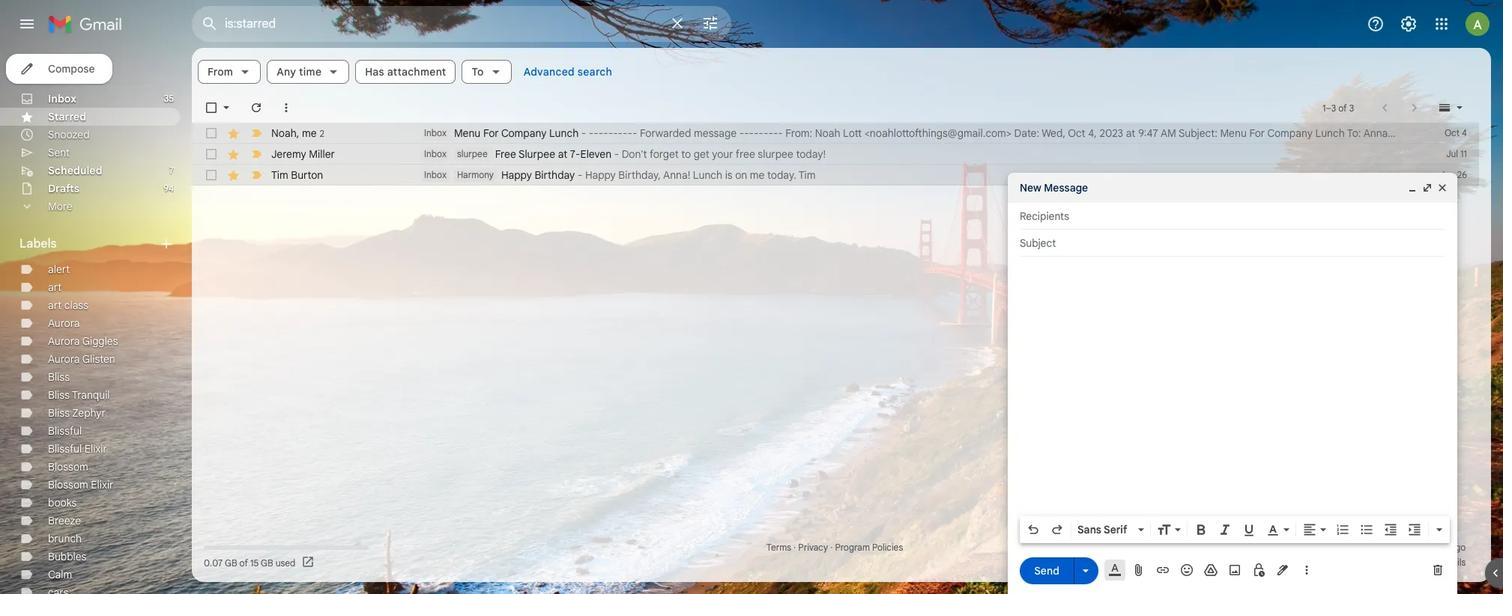 Task type: locate. For each thing, give the bounding box(es) containing it.
None checkbox
[[204, 100, 219, 115], [204, 126, 219, 141], [204, 147, 219, 162], [204, 100, 219, 115], [204, 126, 219, 141], [204, 147, 219, 162]]

2 vertical spatial aurora
[[48, 353, 80, 366]]

toggle confidential mode image
[[1251, 563, 1266, 578]]

7
[[169, 165, 174, 176]]

glisten
[[82, 353, 115, 366]]

0 horizontal spatial lunch
[[549, 127, 579, 140]]

main content
[[192, 48, 1503, 583]]

minutes
[[1416, 542, 1448, 554]]

1 3 from the left
[[1331, 102, 1336, 114]]

bliss tranquil
[[48, 389, 110, 402]]

1 horizontal spatial happy
[[585, 169, 616, 182]]

company left to:
[[1267, 127, 1313, 140]]

0 horizontal spatial for
[[483, 127, 499, 140]]

scheduled link
[[48, 164, 102, 178]]

1 art from the top
[[48, 281, 62, 294]]

menu up harmony
[[454, 127, 481, 140]]

inbox down attachment
[[424, 127, 446, 139]]

aurora giggles link
[[48, 335, 118, 348]]

send button
[[1020, 558, 1074, 585]]

has attachment
[[365, 65, 446, 79]]

breeze link
[[48, 515, 81, 528]]

today.
[[767, 169, 796, 182]]

happy down eleven
[[585, 169, 616, 182]]

slurpee up today.
[[758, 148, 793, 161]]

blossom
[[48, 461, 88, 474], [48, 479, 88, 492]]

row up today!
[[192, 123, 1503, 144]]

1 row from the top
[[192, 123, 1503, 144]]

1 vertical spatial aurora
[[48, 335, 80, 348]]

0 vertical spatial art
[[48, 281, 62, 294]]

35
[[164, 93, 174, 104]]

1 horizontal spatial ·
[[830, 542, 833, 554]]

1 menu from the left
[[454, 127, 481, 140]]

3
[[1331, 102, 1336, 114], [1349, 102, 1354, 114]]

snoozed
[[48, 128, 90, 142]]

2 aurora from the top
[[48, 335, 80, 348]]

details
[[1438, 557, 1466, 569]]

row containing tim burton
[[192, 165, 1479, 186]]

tim
[[271, 169, 288, 182], [799, 169, 816, 182]]

1 aurora from the top
[[48, 317, 80, 330]]

miller
[[309, 148, 335, 161]]

1 horizontal spatial menu
[[1220, 127, 1247, 140]]

jul 11
[[1446, 148, 1467, 160]]

1 vertical spatial art
[[48, 299, 62, 312]]

happy
[[501, 169, 532, 182], [585, 169, 616, 182]]

2 tim from the left
[[799, 169, 816, 182]]

· right privacy link at the right bottom of page
[[830, 542, 833, 554]]

tim down today!
[[799, 169, 816, 182]]

calm
[[48, 569, 72, 582]]

1 tim from the left
[[271, 169, 288, 182]]

blissful down blissful link
[[48, 443, 82, 456]]

1 vertical spatial me
[[750, 169, 765, 182]]

0 horizontal spatial company
[[501, 127, 546, 140]]

bliss up blissful link
[[48, 407, 70, 420]]

noah up the jeremy
[[271, 126, 297, 140]]

bubbles link
[[48, 551, 86, 564]]

search mail image
[[196, 10, 223, 37]]

None checkbox
[[204, 168, 219, 183]]

aurora glisten link
[[48, 353, 115, 366]]

0 vertical spatial blossom
[[48, 461, 88, 474]]

undo ‪(⌘z)‬ image
[[1026, 523, 1041, 538]]

company up slurpee on the top of page
[[501, 127, 546, 140]]

details link
[[1438, 557, 1466, 569]]

birthday
[[535, 169, 575, 182]]

1 vertical spatial blissful
[[48, 443, 82, 456]]

bliss down bliss link
[[48, 389, 70, 402]]

blossom down blissful elixir link
[[48, 461, 88, 474]]

gb
[[225, 558, 237, 569], [261, 558, 273, 569]]

support image
[[1367, 15, 1385, 33]]

refresh image
[[249, 100, 264, 115]]

has
[[365, 65, 384, 79]]

slurpee up harmony
[[457, 148, 487, 160]]

books
[[48, 497, 77, 510]]

medina
[[1391, 127, 1426, 140]]

ago
[[1450, 542, 1466, 554]]

of inside footer
[[239, 558, 248, 569]]

1 horizontal spatial 3
[[1349, 102, 1354, 114]]

94
[[164, 183, 174, 194]]

2 row from the top
[[192, 144, 1479, 165]]

jun 26
[[1440, 169, 1467, 181]]

gb right 15
[[261, 558, 273, 569]]

None search field
[[192, 6, 731, 42]]

lunch up the '7-'
[[549, 127, 579, 140]]

art for art class
[[48, 299, 62, 312]]

serif
[[1104, 524, 1127, 537]]

1 blissful from the top
[[48, 425, 82, 438]]

bliss for bliss link
[[48, 371, 70, 384]]

0 horizontal spatial noah
[[271, 126, 297, 140]]

inbox inside labels navigation
[[48, 92, 76, 106]]

anna
[[1363, 127, 1388, 140]]

3 bliss from the top
[[48, 407, 70, 420]]

is
[[725, 169, 733, 182]]

send
[[1034, 565, 1059, 578]]

of left 15
[[239, 558, 248, 569]]

art down alert link
[[48, 281, 62, 294]]

aurora down art class
[[48, 317, 80, 330]]

1 happy from the left
[[501, 169, 532, 182]]

class
[[64, 299, 88, 312]]

0 horizontal spatial 3
[[1331, 102, 1336, 114]]

oct left 4,
[[1068, 127, 1085, 140]]

me
[[302, 126, 317, 140], [750, 169, 765, 182]]

last account activity: 31 minutes ago details
[[1316, 542, 1466, 569]]

2 blossom from the top
[[48, 479, 88, 492]]

3 right – at right
[[1349, 102, 1354, 114]]

0 horizontal spatial menu
[[454, 127, 481, 140]]

1 horizontal spatial company
[[1267, 127, 1313, 140]]

bliss zephyr link
[[48, 407, 106, 420]]

<noahlottofthings@gmail.com>
[[864, 127, 1011, 140]]

elixir for blossom elixir
[[91, 479, 113, 492]]

elixir
[[84, 443, 107, 456], [91, 479, 113, 492]]

aurora
[[48, 317, 80, 330], [48, 335, 80, 348], [48, 353, 80, 366]]

at left 9:47
[[1126, 127, 1135, 140]]

aurora link
[[48, 317, 80, 330]]

labels
[[19, 237, 57, 252]]

art class
[[48, 299, 88, 312]]

2 blissful from the top
[[48, 443, 82, 456]]

search
[[578, 65, 612, 79]]

gmail image
[[48, 9, 130, 39]]

at left the '7-'
[[558, 148, 567, 161]]

0 vertical spatial aurora
[[48, 317, 80, 330]]

1 horizontal spatial gb
[[261, 558, 273, 569]]

elixir down blissful elixir
[[91, 479, 113, 492]]

bold ‪(⌘b)‬ image
[[1194, 523, 1209, 538]]

of right – at right
[[1338, 102, 1347, 114]]

1 vertical spatial of
[[239, 558, 248, 569]]

me right on
[[750, 169, 765, 182]]

bliss link
[[48, 371, 70, 384]]

lunch left to:
[[1315, 127, 1345, 140]]

happy down free on the left
[[501, 169, 532, 182]]

3 row from the top
[[192, 165, 1479, 186]]

blossom down blossom link
[[48, 479, 88, 492]]

indent less ‪(⌘[)‬ image
[[1383, 523, 1398, 538]]

art
[[48, 281, 62, 294], [48, 299, 62, 312]]

advanced search
[[523, 65, 612, 79]]

0 horizontal spatial slurpee
[[457, 148, 487, 160]]

menu right subject:
[[1220, 127, 1247, 140]]

italic ‪(⌘i)‬ image
[[1218, 523, 1233, 538]]

gb right 0.07
[[225, 558, 237, 569]]

attachment
[[387, 65, 446, 79]]

0 vertical spatial elixir
[[84, 443, 107, 456]]

don't
[[622, 148, 647, 161]]

harmony
[[457, 169, 494, 181]]

starred
[[48, 110, 86, 124]]

1 vertical spatial bliss
[[48, 389, 70, 402]]

oct
[[1068, 127, 1085, 140], [1445, 127, 1460, 139]]

inbox up starred
[[48, 92, 76, 106]]

<medinaanna199
[[1428, 127, 1503, 140]]

0 horizontal spatial gb
[[225, 558, 237, 569]]

lunch left is
[[693, 169, 722, 182]]

lunch
[[549, 127, 579, 140], [1315, 127, 1345, 140], [693, 169, 722, 182]]

1 horizontal spatial for
[[1249, 127, 1265, 140]]

blossom for blossom link
[[48, 461, 88, 474]]

0 vertical spatial me
[[302, 126, 317, 140]]

0 vertical spatial at
[[1126, 127, 1135, 140]]

aurora down aurora link
[[48, 335, 80, 348]]

2 for from the left
[[1249, 127, 1265, 140]]

policies
[[872, 542, 903, 554]]

toggle split pane mode image
[[1437, 100, 1452, 115]]

free
[[495, 148, 516, 161]]

inbox inside inbox menu for company lunch - ---------- forwarded message --------- from: noah lott <noahlottofthings@gmail.com> date: wed, oct 4, 2023 at 9:47 am subject: menu for company lunch to: anna medina <medinaanna199
[[424, 127, 446, 139]]

3 right 1
[[1331, 102, 1336, 114]]

1 vertical spatial at
[[558, 148, 567, 161]]

1 vertical spatial blossom
[[48, 479, 88, 492]]

for right subject:
[[1249, 127, 1265, 140]]

elixir up blossom link
[[84, 443, 107, 456]]

program policies link
[[835, 542, 903, 554]]

0 vertical spatial of
[[1338, 102, 1347, 114]]

1 – 3 of 3
[[1322, 102, 1354, 114]]

3 aurora from the top
[[48, 353, 80, 366]]

tranquil
[[72, 389, 110, 402]]

blissful elixir link
[[48, 443, 107, 456]]

1 horizontal spatial tim
[[799, 169, 816, 182]]

0.07 gb of 15 gb used
[[204, 558, 295, 569]]

0 vertical spatial blissful
[[48, 425, 82, 438]]

1 blossom from the top
[[48, 461, 88, 474]]

art down the art link
[[48, 299, 62, 312]]

bliss up bliss tranquil link
[[48, 371, 70, 384]]

subject:
[[1179, 127, 1217, 140]]

aurora for aurora glisten
[[48, 353, 80, 366]]

row down today!
[[192, 165, 1479, 186]]

labels heading
[[19, 237, 159, 252]]

at
[[1126, 127, 1135, 140], [558, 148, 567, 161]]

activity:
[[1371, 542, 1403, 554]]

row down lott
[[192, 144, 1479, 165]]

2 vertical spatial bliss
[[48, 407, 70, 420]]

blissful down "bliss zephyr" link
[[48, 425, 82, 438]]

bliss for bliss zephyr
[[48, 407, 70, 420]]

oct left 4 at the right top
[[1445, 127, 1460, 139]]

inbox menu for company lunch - ---------- forwarded message --------- from: noah lott <noahlottofthings@gmail.com> date: wed, oct 4, 2023 at 9:47 am subject: menu for company lunch to: anna medina <medinaanna199
[[424, 127, 1503, 140]]

row
[[192, 123, 1503, 144], [192, 144, 1479, 165], [192, 165, 1479, 186]]

insert signature image
[[1275, 563, 1290, 578]]

aurora up bliss link
[[48, 353, 80, 366]]

for up free on the left
[[483, 127, 499, 140]]

2 art from the top
[[48, 299, 62, 312]]

jun
[[1440, 169, 1455, 181]]

close image
[[1436, 182, 1448, 194]]

0 horizontal spatial tim
[[271, 169, 288, 182]]

· right terms
[[794, 542, 796, 554]]

blossom for blossom elixir
[[48, 479, 88, 492]]

footer
[[192, 541, 1479, 571]]

inbox
[[48, 92, 76, 106], [424, 127, 446, 139], [424, 148, 446, 160], [424, 169, 446, 181]]

noah left lott
[[815, 127, 840, 140]]

none checkbox inside row
[[204, 168, 219, 183]]

2 bliss from the top
[[48, 389, 70, 402]]

1 bliss from the top
[[48, 371, 70, 384]]

0 vertical spatial bliss
[[48, 371, 70, 384]]

terms · privacy · program policies
[[767, 542, 903, 554]]

settings image
[[1400, 15, 1418, 33]]

0 horizontal spatial happy
[[501, 169, 532, 182]]

art class link
[[48, 299, 88, 312]]

0 horizontal spatial ·
[[794, 542, 796, 554]]

me right ,
[[302, 126, 317, 140]]

calm link
[[48, 569, 72, 582]]

tim down the jeremy
[[271, 169, 288, 182]]

1 vertical spatial elixir
[[91, 479, 113, 492]]

2 company from the left
[[1267, 127, 1313, 140]]

0 horizontal spatial of
[[239, 558, 248, 569]]

clear search image
[[662, 8, 692, 38]]



Task type: vqa. For each thing, say whether or not it's contained in the screenshot.
"my"
no



Task type: describe. For each thing, give the bounding box(es) containing it.
message
[[694, 127, 737, 140]]

redo ‪(⌘y)‬ image
[[1050, 523, 1065, 538]]

aurora glisten
[[48, 353, 115, 366]]

1 horizontal spatial of
[[1338, 102, 1347, 114]]

happy birthday - happy birthday, anna! lunch is on me today. tim
[[501, 169, 816, 182]]

1 horizontal spatial at
[[1126, 127, 1135, 140]]

1
[[1322, 102, 1326, 114]]

elixir for blissful elixir
[[84, 443, 107, 456]]

forget
[[650, 148, 679, 161]]

7-
[[570, 148, 580, 161]]

terms
[[767, 542, 791, 554]]

blissful elixir
[[48, 443, 107, 456]]

get
[[694, 148, 709, 161]]

program
[[835, 542, 870, 554]]

1 horizontal spatial lunch
[[693, 169, 722, 182]]

1 company from the left
[[501, 127, 546, 140]]

terms link
[[767, 542, 791, 554]]

2 3 from the left
[[1349, 102, 1354, 114]]

advanced search options image
[[695, 8, 725, 38]]

minimize image
[[1406, 182, 1418, 194]]

privacy link
[[798, 542, 828, 554]]

Subject field
[[1020, 236, 1445, 251]]

2 gb from the left
[[261, 558, 273, 569]]

am
[[1161, 127, 1176, 140]]

31
[[1405, 542, 1413, 554]]

blissful for blissful elixir
[[48, 443, 82, 456]]

sans serif
[[1077, 524, 1127, 537]]

any time button
[[267, 60, 349, 84]]

26
[[1457, 169, 1467, 181]]

insert files using drive image
[[1203, 563, 1218, 578]]

snoozed link
[[48, 128, 90, 142]]

discard draft ‪(⌘⇧d)‬ image
[[1430, 563, 1445, 578]]

art for the art link
[[48, 281, 62, 294]]

oct 4
[[1445, 127, 1467, 139]]

drafts link
[[48, 182, 80, 196]]

1 for from the left
[[483, 127, 499, 140]]

birthday,
[[618, 169, 661, 182]]

insert photo image
[[1227, 563, 1242, 578]]

footer containing terms
[[192, 541, 1479, 571]]

bliss tranquil link
[[48, 389, 110, 402]]

today!
[[796, 148, 826, 161]]

more formatting options image
[[1432, 523, 1447, 538]]

any
[[277, 65, 296, 79]]

from:
[[785, 127, 812, 140]]

1 horizontal spatial oct
[[1445, 127, 1460, 139]]

privacy
[[798, 542, 828, 554]]

Search mail text field
[[225, 16, 659, 31]]

aurora for aurora link
[[48, 317, 80, 330]]

more
[[48, 200, 72, 214]]

art link
[[48, 281, 62, 294]]

,
[[297, 126, 299, 140]]

1 gb from the left
[[225, 558, 237, 569]]

1 horizontal spatial slurpee
[[758, 148, 793, 161]]

pop out image
[[1421, 182, 1433, 194]]

more button
[[0, 198, 180, 216]]

to
[[681, 148, 691, 161]]

tim burton
[[271, 169, 323, 182]]

1 · from the left
[[794, 542, 796, 554]]

blossom elixir
[[48, 479, 113, 492]]

date:
[[1014, 127, 1039, 140]]

from button
[[198, 60, 261, 84]]

blissful for blissful link
[[48, 425, 82, 438]]

more send options image
[[1078, 564, 1093, 579]]

burton
[[291, 169, 323, 182]]

sans
[[1077, 524, 1101, 537]]

brunch link
[[48, 533, 82, 546]]

follow link to manage storage image
[[301, 556, 316, 571]]

more image
[[279, 100, 294, 115]]

free slurpee at 7-eleven - don't forget to get your free slurpee today!
[[495, 148, 826, 161]]

new message dialog
[[1008, 173, 1457, 595]]

2 menu from the left
[[1220, 127, 1247, 140]]

aurora for aurora giggles
[[48, 335, 80, 348]]

main content containing from
[[192, 48, 1503, 583]]

1 horizontal spatial me
[[750, 169, 765, 182]]

2 · from the left
[[830, 542, 833, 554]]

sent link
[[48, 146, 70, 160]]

attach files image
[[1131, 563, 1146, 578]]

advanced search button
[[517, 58, 618, 85]]

numbered list ‪(⌘⇧7)‬ image
[[1335, 523, 1350, 538]]

insert emoji ‪(⌘⇧2)‬ image
[[1179, 563, 1194, 578]]

slurpee
[[518, 148, 555, 161]]

row containing jeremy miller
[[192, 144, 1479, 165]]

sent
[[48, 146, 70, 160]]

zephyr
[[72, 407, 106, 420]]

inbox left harmony
[[424, 169, 446, 181]]

insert link ‪(⌘k)‬ image
[[1155, 563, 1170, 578]]

inbox left free on the left
[[424, 148, 446, 160]]

wed,
[[1042, 127, 1065, 140]]

books link
[[48, 497, 77, 510]]

bliss zephyr
[[48, 407, 106, 420]]

4
[[1462, 127, 1467, 139]]

bliss for bliss tranquil
[[48, 389, 70, 402]]

bulleted list ‪(⌘⇧8)‬ image
[[1359, 523, 1374, 538]]

1 horizontal spatial noah
[[815, 127, 840, 140]]

new
[[1020, 181, 1041, 195]]

Message Body text field
[[1020, 264, 1445, 512]]

compose button
[[6, 54, 113, 84]]

labels navigation
[[0, 48, 192, 595]]

anna!
[[663, 169, 690, 182]]

from
[[208, 65, 233, 79]]

lott
[[843, 127, 862, 140]]

forwarded
[[640, 127, 691, 140]]

0 horizontal spatial at
[[558, 148, 567, 161]]

0.07
[[204, 558, 223, 569]]

2 horizontal spatial lunch
[[1315, 127, 1345, 140]]

your
[[712, 148, 733, 161]]

last
[[1316, 542, 1333, 554]]

more options image
[[1302, 563, 1311, 578]]

15
[[250, 558, 259, 569]]

aurora giggles
[[48, 335, 118, 348]]

eleven
[[580, 148, 611, 161]]

underline ‪(⌘u)‬ image
[[1242, 524, 1256, 539]]

indent more ‪(⌘])‬ image
[[1407, 523, 1422, 538]]

has attachment button
[[355, 60, 456, 84]]

sans serif option
[[1074, 523, 1135, 538]]

free
[[736, 148, 755, 161]]

11
[[1460, 148, 1467, 160]]

0 horizontal spatial oct
[[1068, 127, 1085, 140]]

main menu image
[[18, 15, 36, 33]]

brunch
[[48, 533, 82, 546]]

to
[[472, 65, 484, 79]]

2 happy from the left
[[585, 169, 616, 182]]

formatting options toolbar
[[1020, 517, 1450, 544]]

starred link
[[48, 110, 86, 124]]

jul
[[1446, 148, 1458, 160]]

row containing noah
[[192, 123, 1503, 144]]

blissful link
[[48, 425, 82, 438]]

9:47
[[1138, 127, 1158, 140]]

blossom link
[[48, 461, 88, 474]]

0 horizontal spatial me
[[302, 126, 317, 140]]

drafts
[[48, 182, 80, 196]]

jeremy
[[271, 148, 306, 161]]



